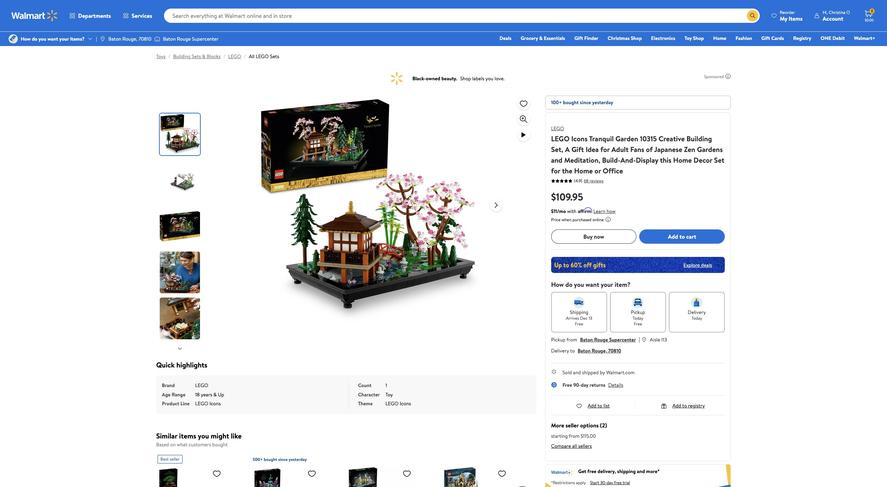 Task type: describe. For each thing, give the bounding box(es) containing it.
home link
[[711, 34, 730, 42]]

0
[[872, 8, 874, 14]]

grocery & essentials
[[521, 35, 566, 42]]

want for items?
[[48, 35, 58, 42]]

add to registry button
[[662, 402, 706, 409]]

add to favorites list, lego harry potter hogwarts castle and grounds 76419 building set, gift idea for adults, collectible harry potter playset, recreate iconic scenes from the wizarding world image
[[403, 469, 412, 478]]

one
[[821, 35, 832, 42]]

toys / building sets & blocks / lego / all lego sets
[[156, 53, 279, 60]]

shop for christmas shop
[[631, 35, 642, 42]]

learn how
[[594, 208, 616, 215]]

0 horizontal spatial |
[[96, 35, 97, 42]]

lego icons tranquil garden 10315 creative building set, a gift idea for adult fans of japanese zen gardens and meditation, build-and-display this home decor set for the home or office - image 5 of 8 image
[[160, 298, 202, 339]]

gift cards link
[[759, 34, 788, 42]]

to for registry
[[683, 402, 688, 409]]

the
[[563, 166, 573, 176]]

explore deals
[[684, 261, 713, 269]]

items
[[790, 14, 803, 22]]

you for how do you want your items?
[[39, 35, 46, 42]]

compare all sellers button
[[552, 443, 592, 450]]

next image image
[[177, 346, 183, 351]]

gift for gift finder
[[575, 35, 584, 42]]

explore
[[684, 261, 701, 269]]

day for 90-
[[581, 382, 589, 389]]

toys link
[[156, 53, 166, 60]]

lego icons tranquil garden 10315 creative building set, a gift idea for adult fans of japanese zen gardens and meditation, build-and-display this home decor set for the home or office - image 1 of 8 image
[[160, 113, 202, 155]]

next media item image
[[492, 201, 501, 209]]

electronics
[[652, 35, 676, 42]]

up to sixty percent off deals. shop now. image
[[552, 257, 726, 273]]

0 horizontal spatial rouge
[[177, 35, 191, 42]]

and-
[[621, 155, 636, 165]]

price when purchased online
[[552, 217, 604, 223]]

pickup today free
[[631, 309, 646, 327]]

line
[[181, 400, 190, 407]]

1 horizontal spatial 70810
[[609, 347, 622, 354]]

similar
[[156, 431, 178, 441]]

delivery for to
[[552, 347, 570, 354]]

with
[[568, 208, 577, 215]]

toy shop
[[685, 35, 705, 42]]

toys
[[156, 53, 166, 60]]

delivery for today
[[688, 309, 707, 316]]

deals
[[702, 261, 713, 269]]

home inside home link
[[714, 35, 727, 42]]

shipping
[[618, 468, 636, 475]]

0 horizontal spatial supercenter
[[192, 35, 219, 42]]

sponsored
[[705, 73, 724, 79]]

want for item?
[[586, 280, 600, 289]]

lego link for lego icons tranquil garden 10315 creative building set, a gift idea for adult fans of japanese zen gardens and meditation, build-and-display this home decor set for the home or office
[[552, 125, 565, 132]]

reviews
[[590, 178, 604, 184]]

lego icons for 18
[[195, 400, 221, 407]]

returns
[[590, 382, 606, 389]]

3 product group from the left
[[443, 452, 523, 487]]

might
[[211, 431, 229, 441]]

2 / from the left
[[224, 53, 226, 60]]

legal information image
[[606, 217, 611, 222]]

o
[[847, 9, 851, 15]]

delivery today
[[688, 309, 707, 321]]

(4.9) 68 reviews
[[574, 178, 604, 184]]

list
[[604, 402, 610, 409]]

up
[[218, 391, 224, 398]]

1 vertical spatial |
[[639, 335, 641, 343]]

more seller options (2) starting from $115.00 compare all sellers
[[552, 421, 608, 450]]

since for 500+
[[279, 456, 288, 463]]

*restrictions apply
[[552, 480, 586, 486]]

garden
[[616, 134, 639, 143]]

adult
[[612, 145, 629, 154]]

from inside "more seller options (2) starting from $115.00 compare all sellers"
[[569, 433, 580, 440]]

lego icons for toy
[[386, 400, 411, 407]]

electronics link
[[649, 34, 679, 42]]

or
[[595, 166, 602, 176]]

 image for baton rouge supercenter
[[154, 35, 160, 42]]

lego harry potter hogwarts castle and grounds 76419 building set, gift idea for adults, collectible harry potter playset, recreate iconic scenes from the wizarding world image
[[348, 466, 414, 487]]

details button
[[609, 382, 624, 389]]

sellers
[[579, 443, 592, 450]]

& inside 18 years & up product line
[[214, 391, 217, 398]]

add for add to cart
[[669, 233, 679, 240]]

500+ bought since yesterday
[[253, 456, 307, 463]]

icons for toy theme
[[400, 400, 411, 407]]

this
[[661, 155, 672, 165]]

cart
[[687, 233, 697, 240]]

13
[[589, 315, 593, 321]]

lego icons tranquil garden 10315 creative building set, a gift idea for adult fans of japanese zen gardens and meditation, build-and-display this home decor set for the home or office - image 4 of 8 image
[[160, 252, 202, 293]]

gift cards
[[762, 35, 785, 42]]

all lego sets link
[[249, 53, 279, 60]]

items
[[179, 431, 196, 441]]

add to favorites list, lego icons bonsai tree building set, features cherry blossom flowers, diy plant model for adults, creative gift for home décor and office art, botanical collection design kit, 10281 image
[[213, 469, 221, 478]]

*restrictions
[[552, 480, 576, 486]]

yesterday for 500+ bought since yesterday
[[289, 456, 307, 463]]

lego icons wildflower bouquet set - artificial flowers, adult botanical collection, unique home décor piece, makes a great christmas  gift for women, men and teens, 10313 image
[[253, 466, 319, 487]]

lego icons bonsai tree building set, features cherry blossom flowers, diy plant model for adults, creative gift for home décor and office art, botanical collection design kit, 10281 image
[[158, 466, 224, 487]]

toy for toy theme
[[386, 391, 393, 398]]

registry link
[[791, 34, 815, 42]]

registry
[[794, 35, 812, 42]]

creative
[[659, 134, 686, 143]]

how do you want your item?
[[552, 280, 631, 289]]

services button
[[117, 7, 158, 24]]

display
[[636, 155, 659, 165]]

$11/mo with
[[552, 208, 577, 215]]

one debit link
[[818, 34, 849, 42]]

how for how do you want your item?
[[552, 280, 564, 289]]

start
[[591, 480, 600, 486]]

from inside the pickup from baton rouge supercenter |
[[567, 336, 578, 343]]

lego link for /
[[228, 53, 241, 60]]

blocks
[[207, 53, 221, 60]]

1 vertical spatial for
[[552, 166, 561, 176]]

 image for how do you want your items?
[[9, 34, 18, 44]]

2 vertical spatial home
[[575, 166, 593, 176]]

do for how do you want your item?
[[566, 280, 573, 289]]

items?
[[70, 35, 85, 42]]

add to cart button
[[640, 229, 726, 244]]

add to favorites list, lego icons wildflower bouquet set - artificial flowers, adult botanical collection, unique home décor piece, makes a great christmas  gift for women, men and teens, 10313 image
[[308, 469, 316, 478]]

how for how do you want your items?
[[21, 35, 31, 42]]

compare
[[552, 443, 572, 450]]

add to list button
[[577, 402, 610, 409]]

100+ bought since yesterday
[[552, 99, 614, 106]]

1 sets from the left
[[192, 53, 201, 60]]

18 years & up product line
[[162, 391, 224, 407]]

30-
[[601, 480, 607, 486]]

10315
[[641, 134, 658, 143]]

icons inside "lego lego icons tranquil garden 10315 creative building set, a gift idea for adult fans of japanese zen gardens and meditation, build-and-display this home decor set for the home or office"
[[572, 134, 588, 143]]

debit
[[833, 35, 846, 42]]

tranquil
[[590, 134, 614, 143]]

delivery to baton rouge, 70810
[[552, 347, 622, 354]]

office
[[603, 166, 624, 176]]

best seller
[[161, 456, 180, 462]]

now
[[595, 233, 605, 240]]

add to registry
[[673, 402, 706, 409]]

today for pickup
[[633, 315, 644, 321]]

search icon image
[[751, 13, 756, 19]]

all
[[573, 443, 578, 450]]

decor
[[694, 155, 713, 165]]

1 horizontal spatial for
[[601, 145, 610, 154]]

bought for 100+
[[564, 99, 579, 106]]

1 vertical spatial home
[[674, 155, 693, 165]]

all
[[249, 53, 255, 60]]

trial
[[623, 480, 631, 486]]

zen
[[685, 145, 696, 154]]

aisle i13
[[651, 336, 668, 343]]

add to list
[[588, 402, 610, 409]]

product
[[162, 400, 179, 407]]



Task type: locate. For each thing, give the bounding box(es) containing it.
since up lego icons wildflower bouquet set - artificial flowers, adult botanical collection, unique home décor piece, makes a great christmas  gift for women, men and teens, 10313
[[279, 456, 288, 463]]

product group
[[158, 452, 237, 487], [253, 452, 332, 487], [443, 452, 523, 487]]

from up delivery to baton rouge, 70810
[[567, 336, 578, 343]]

1 vertical spatial delivery
[[552, 347, 570, 354]]

toy inside toy theme
[[386, 391, 393, 398]]

purchased
[[573, 217, 592, 223]]

rouge up 'building sets & blocks' link
[[177, 35, 191, 42]]

sold
[[563, 369, 572, 376]]

1 vertical spatial rouge,
[[592, 347, 608, 354]]

1 vertical spatial &
[[202, 53, 206, 60]]

0 horizontal spatial yesterday
[[289, 456, 307, 463]]

buy
[[584, 233, 593, 240]]

gift inside "lego lego icons tranquil garden 10315 creative building set, a gift idea for adult fans of japanese zen gardens and meditation, build-and-display this home decor set for the home or office"
[[572, 145, 585, 154]]

toy right electronics
[[685, 35, 692, 42]]

ad disclaimer and feedback image
[[726, 74, 732, 79]]

today inside the delivery today
[[692, 315, 703, 321]]

1 vertical spatial supercenter
[[610, 336, 637, 343]]

0 vertical spatial building
[[173, 53, 191, 60]]

1 vertical spatial how
[[552, 280, 564, 289]]

70810 down the baton rouge supercenter button
[[609, 347, 622, 354]]

essentials
[[544, 35, 566, 42]]

70810 down services
[[139, 35, 152, 42]]

building up the zen
[[687, 134, 713, 143]]

walmart+
[[855, 35, 876, 42]]

free inside pickup today free
[[634, 321, 643, 327]]

lego icons down years
[[195, 400, 221, 407]]

for left the
[[552, 166, 561, 176]]

2 product group from the left
[[253, 452, 332, 487]]

seller for more
[[566, 421, 579, 429]]

| left aisle
[[639, 335, 641, 343]]

1 horizontal spatial you
[[198, 431, 209, 441]]

japanese
[[655, 145, 683, 154]]

1 horizontal spatial rouge,
[[592, 347, 608, 354]]

1 vertical spatial day
[[607, 480, 614, 486]]

rouge up the baton rouge, 70810 button
[[595, 336, 609, 343]]

0 horizontal spatial sets
[[192, 53, 201, 60]]

2 vertical spatial &
[[214, 391, 217, 398]]

since right 100+
[[581, 99, 592, 106]]

free down shipping
[[576, 321, 584, 327]]

delivery down intent image for delivery
[[688, 309, 707, 316]]

building inside "lego lego icons tranquil garden 10315 creative building set, a gift idea for adult fans of japanese zen gardens and meditation, build-and-display this home decor set for the home or office"
[[687, 134, 713, 143]]

to up sold
[[571, 347, 575, 354]]

baton inside the pickup from baton rouge supercenter |
[[581, 336, 594, 343]]

icons down up
[[210, 400, 221, 407]]

0 vertical spatial 70810
[[139, 35, 152, 42]]

highlights
[[177, 360, 208, 370]]

pickup for pickup today free
[[631, 309, 646, 316]]

 image up toys on the top left of page
[[154, 35, 160, 42]]

|
[[96, 35, 97, 42], [639, 335, 641, 343]]

 image for baton rouge, 70810
[[100, 36, 106, 42]]

0 vertical spatial rouge,
[[122, 35, 138, 42]]

shipping arrives dec 13 free
[[566, 309, 593, 327]]

similar items you might like based on what customers bought
[[156, 431, 242, 448]]

2 vertical spatial bought
[[264, 456, 277, 463]]

pickup for pickup from baton rouge supercenter |
[[552, 336, 566, 343]]

to for baton
[[571, 347, 575, 354]]

/ right toys link
[[169, 53, 170, 60]]

sets right "all" at the left
[[270, 53, 279, 60]]

get free delivery, shipping and more* banner
[[546, 464, 732, 487]]

2 sets from the left
[[270, 53, 279, 60]]

0 horizontal spatial shop
[[631, 35, 642, 42]]

hi, christina o account
[[823, 9, 851, 22]]

lego link left "all" at the left
[[228, 53, 241, 60]]

range
[[172, 391, 186, 398]]

toy inside toy shop link
[[685, 35, 692, 42]]

icons right toy theme
[[400, 400, 411, 407]]

0 horizontal spatial do
[[32, 35, 37, 42]]

1 vertical spatial want
[[586, 280, 600, 289]]

 image
[[9, 34, 18, 44], [154, 35, 160, 42], [100, 36, 106, 42]]

0 vertical spatial |
[[96, 35, 97, 42]]

idea
[[586, 145, 599, 154]]

supercenter up blocks
[[192, 35, 219, 42]]

0 vertical spatial day
[[581, 382, 589, 389]]

and inside "get free delivery, shipping and more*" banner
[[638, 468, 646, 475]]

building
[[173, 53, 191, 60], [687, 134, 713, 143]]

2 horizontal spatial product group
[[443, 452, 523, 487]]

1 vertical spatial pickup
[[552, 336, 566, 343]]

1 vertical spatial toy
[[386, 391, 393, 398]]

delivery
[[688, 309, 707, 316], [552, 347, 570, 354]]

lego icons down 1
[[386, 400, 411, 407]]

do up shipping
[[566, 280, 573, 289]]

registry
[[689, 402, 706, 409]]

1 horizontal spatial and
[[574, 369, 581, 376]]

on
[[170, 441, 176, 448]]

best
[[161, 456, 169, 462]]

1 vertical spatial building
[[687, 134, 713, 143]]

cards
[[772, 35, 785, 42]]

shop left home link
[[694, 35, 705, 42]]

pickup inside the pickup from baton rouge supercenter |
[[552, 336, 566, 343]]

& right grocery
[[540, 35, 543, 42]]

0 vertical spatial want
[[48, 35, 58, 42]]

bought down might
[[212, 441, 228, 448]]

building sets & blocks link
[[173, 53, 221, 60]]

bought right 500+
[[264, 456, 277, 463]]

like
[[231, 431, 242, 441]]

0 horizontal spatial and
[[552, 155, 563, 165]]

walmart+ link
[[852, 34, 879, 42]]

free inside shipping arrives dec 13 free
[[576, 321, 584, 327]]

clear search field text image
[[739, 13, 745, 18]]

0 horizontal spatial free
[[588, 468, 597, 475]]

Search search field
[[164, 9, 761, 23]]

delivery,
[[598, 468, 617, 475]]

3 / from the left
[[244, 53, 246, 60]]

delivery up sold
[[552, 347, 570, 354]]

0 vertical spatial bought
[[564, 99, 579, 106]]

yesterday
[[593, 99, 614, 106], [289, 456, 307, 463]]

0 horizontal spatial /
[[169, 53, 170, 60]]

rouge inside the pickup from baton rouge supercenter |
[[595, 336, 609, 343]]

0 vertical spatial pickup
[[631, 309, 646, 316]]

baton rouge, 70810 button
[[578, 347, 622, 354]]

0 vertical spatial &
[[540, 35, 543, 42]]

0 horizontal spatial building
[[173, 53, 191, 60]]

1 horizontal spatial supercenter
[[610, 336, 637, 343]]

building down baton rouge supercenter at top left
[[173, 53, 191, 60]]

toy
[[685, 35, 692, 42], [386, 391, 393, 398]]

intent image for pickup image
[[633, 297, 644, 308]]

today down intent image for pickup
[[633, 315, 644, 321]]

gift for gift cards
[[762, 35, 771, 42]]

1 lego icons from the left
[[195, 400, 221, 407]]

baton down departments
[[108, 35, 121, 42]]

do down walmart image
[[32, 35, 37, 42]]

to left cart on the right top of the page
[[680, 233, 686, 240]]

0 horizontal spatial today
[[633, 315, 644, 321]]

& left blocks
[[202, 53, 206, 60]]

starting
[[552, 433, 568, 440]]

home
[[714, 35, 727, 42], [674, 155, 693, 165], [575, 166, 593, 176]]

add inside button
[[669, 233, 679, 240]]

0 horizontal spatial for
[[552, 166, 561, 176]]

lego icons tranquil garden 10315 creative building set, a gift idea for adult fans of japanese zen gardens and meditation, build-and-display this home decor set for the home or office image
[[256, 96, 485, 324]]

seller for best
[[170, 456, 180, 462]]

baton up toys link
[[163, 35, 176, 42]]

1 horizontal spatial free
[[576, 321, 584, 327]]

0 vertical spatial delivery
[[688, 309, 707, 316]]

/ right blocks
[[224, 53, 226, 60]]

1 vertical spatial rouge
[[595, 336, 609, 343]]

to for cart
[[680, 233, 686, 240]]

shop right christmas
[[631, 35, 642, 42]]

shop for toy shop
[[694, 35, 705, 42]]

you inside the similar items you might like based on what customers bought
[[198, 431, 209, 441]]

yesterday for 100+ bought since yesterday
[[593, 99, 614, 106]]

your left item?
[[601, 280, 614, 289]]

more*
[[647, 468, 660, 475]]

(2)
[[601, 421, 608, 429]]

when
[[562, 217, 572, 223]]

1 horizontal spatial do
[[566, 280, 573, 289]]

rouge, down services 'popup button'
[[122, 35, 138, 42]]

2 horizontal spatial  image
[[154, 35, 160, 42]]

0 horizontal spatial pickup
[[552, 336, 566, 343]]

2 horizontal spatial &
[[540, 35, 543, 42]]

 image down walmart image
[[9, 34, 18, 44]]

set,
[[552, 145, 564, 154]]

1 horizontal spatial home
[[674, 155, 693, 165]]

gardens
[[698, 145, 723, 154]]

lego harry potter the battle of hogwarts building toy set, harry potter toy for boys and girls ages 9 and up, features a buildable castle and 6 minifigures to recreate an iconic scene, 76415 image
[[443, 466, 510, 487]]

0 vertical spatial home
[[714, 35, 727, 42]]

add left registry
[[673, 402, 682, 409]]

product group containing 500+ bought since yesterday
[[253, 452, 332, 487]]

lego link up set,
[[552, 125, 565, 132]]

day left returns
[[581, 382, 589, 389]]

2 vertical spatial you
[[198, 431, 209, 441]]

bought
[[564, 99, 579, 106], [212, 441, 228, 448], [264, 456, 277, 463]]

0 horizontal spatial rouge,
[[122, 35, 138, 42]]

1 horizontal spatial product group
[[253, 452, 332, 487]]

view video image
[[520, 131, 528, 139]]

0 horizontal spatial how
[[21, 35, 31, 42]]

add for add to registry
[[673, 402, 682, 409]]

gift left cards on the top of the page
[[762, 35, 771, 42]]

1 vertical spatial do
[[566, 280, 573, 289]]

bought inside the similar items you might like based on what customers bought
[[212, 441, 228, 448]]

0 horizontal spatial day
[[581, 382, 589, 389]]

0 horizontal spatial home
[[575, 166, 593, 176]]

day
[[581, 382, 589, 389], [607, 480, 614, 486]]

1 vertical spatial your
[[601, 280, 614, 289]]

0 vertical spatial and
[[552, 155, 563, 165]]

lego icons tranquil garden 10315 creative building set, a gift idea for adult fans of japanese zen gardens and meditation, build-and-display this home decor set for the home or office - image 2 of 8 image
[[160, 160, 202, 201]]

toy shop link
[[682, 34, 708, 42]]

icons up idea
[[572, 134, 588, 143]]

finder
[[585, 35, 599, 42]]

1 product group from the left
[[158, 452, 237, 487]]

$0.00
[[866, 17, 874, 22]]

today for delivery
[[692, 315, 703, 321]]

free left '90-'
[[563, 382, 573, 389]]

account
[[823, 14, 844, 22]]

add to favorites list, lego icons tranquil garden 10315 creative building set, a gift idea for adult fans of japanese zen gardens and meditation, build-and-display this home decor set for the home or office image
[[520, 99, 528, 108]]

learn
[[594, 208, 606, 215]]

character
[[358, 391, 380, 398]]

0 vertical spatial how
[[21, 35, 31, 42]]

1 horizontal spatial seller
[[566, 421, 579, 429]]

free down intent image for pickup
[[634, 321, 643, 327]]

1 horizontal spatial  image
[[100, 36, 106, 42]]

and left more* at the right bottom
[[638, 468, 646, 475]]

2 lego icons from the left
[[386, 400, 411, 407]]

intent image for delivery image
[[692, 297, 703, 308]]

0 vertical spatial free
[[588, 468, 597, 475]]

you up "customers" at bottom
[[198, 431, 209, 441]]

 image down departments
[[100, 36, 106, 42]]

2 shop from the left
[[694, 35, 705, 42]]

1 shop from the left
[[631, 35, 642, 42]]

lego icons tranquil garden 10315 creative building set, a gift idea for adult fans of japanese zen gardens and meditation, build-and-display this home decor set for the home or office - image 3 of 8 image
[[160, 206, 202, 247]]

how
[[21, 35, 31, 42], [552, 280, 564, 289]]

pickup
[[631, 309, 646, 316], [552, 336, 566, 343]]

intent image for shipping image
[[574, 297, 585, 308]]

1 today from the left
[[633, 315, 644, 321]]

of
[[647, 145, 653, 154]]

2 vertical spatial and
[[638, 468, 646, 475]]

pickup up delivery to baton rouge, 70810
[[552, 336, 566, 343]]

0 vertical spatial yesterday
[[593, 99, 614, 106]]

your
[[59, 35, 69, 42], [601, 280, 614, 289]]

1 horizontal spatial yesterday
[[593, 99, 614, 106]]

for down tranquil on the top right of the page
[[601, 145, 610, 154]]

Walmart Site-Wide search field
[[164, 9, 761, 23]]

you for similar items you might like based on what customers bought
[[198, 431, 209, 441]]

home down the zen
[[674, 155, 693, 165]]

0 vertical spatial rouge
[[177, 35, 191, 42]]

want left items?
[[48, 35, 58, 42]]

affirm image
[[578, 207, 593, 213]]

2 horizontal spatial and
[[638, 468, 646, 475]]

seller right best
[[170, 456, 180, 462]]

0 vertical spatial for
[[601, 145, 610, 154]]

& left up
[[214, 391, 217, 398]]

free left 'trial'
[[615, 480, 622, 486]]

1 / from the left
[[169, 53, 170, 60]]

add
[[669, 233, 679, 240], [588, 402, 597, 409], [673, 402, 682, 409]]

1 horizontal spatial bought
[[264, 456, 277, 463]]

2 horizontal spatial /
[[244, 53, 246, 60]]

christina
[[830, 9, 846, 15]]

seller right more in the bottom of the page
[[566, 421, 579, 429]]

1 horizontal spatial /
[[224, 53, 226, 60]]

0 horizontal spatial toy
[[386, 391, 393, 398]]

fashion link
[[733, 34, 756, 42]]

free right get
[[588, 468, 597, 475]]

quick
[[156, 360, 175, 370]]

do for how do you want your items?
[[32, 35, 37, 42]]

hi,
[[823, 9, 829, 15]]

0 horizontal spatial 70810
[[139, 35, 152, 42]]

icons for 18 years & up product line
[[210, 400, 221, 407]]

1 vertical spatial you
[[575, 280, 585, 289]]

1 horizontal spatial lego icons
[[386, 400, 411, 407]]

brand
[[162, 382, 175, 389]]

lego inside lego age range
[[195, 382, 208, 389]]

| right items?
[[96, 35, 97, 42]]

lego lego icons tranquil garden 10315 creative building set, a gift idea for adult fans of japanese zen gardens and meditation, build-and-display this home decor set for the home or office
[[552, 125, 725, 176]]

0 $0.00
[[866, 8, 874, 22]]

you for how do you want your item?
[[575, 280, 585, 289]]

product group containing best seller
[[158, 452, 237, 487]]

day inside "get free delivery, shipping and more*" banner
[[607, 480, 614, 486]]

today inside pickup today free
[[633, 315, 644, 321]]

next slide for similar items you might like list image
[[514, 486, 531, 487]]

bought for 500+
[[264, 456, 277, 463]]

1 horizontal spatial building
[[687, 134, 713, 143]]

0 vertical spatial toy
[[685, 35, 692, 42]]

want left item?
[[586, 280, 600, 289]]

departments
[[78, 12, 111, 20]]

walmart image
[[11, 10, 58, 21]]

0 horizontal spatial your
[[59, 35, 69, 42]]

fashion
[[736, 35, 753, 42]]

to left registry
[[683, 402, 688, 409]]

today
[[633, 315, 644, 321], [692, 315, 703, 321]]

from up 'all'
[[569, 433, 580, 440]]

price
[[552, 217, 561, 223]]

walmart plus image
[[552, 468, 573, 477]]

/ left "all" at the left
[[244, 53, 246, 60]]

sets left blocks
[[192, 53, 201, 60]]

gift right a
[[572, 145, 585, 154]]

toy down 1
[[386, 391, 393, 398]]

since
[[581, 99, 592, 106], [279, 456, 288, 463]]

1 horizontal spatial your
[[601, 280, 614, 289]]

grocery & essentials link
[[518, 34, 569, 42]]

1 horizontal spatial &
[[214, 391, 217, 398]]

your left items?
[[59, 35, 69, 42]]

and down set,
[[552, 155, 563, 165]]

0 horizontal spatial bought
[[212, 441, 228, 448]]

add to favorites list, lego harry potter the battle of hogwarts building toy set, harry potter toy for boys and girls ages 9 and up, features a buildable castle and 6 minifigures to recreate an iconic scene, 76415 image
[[498, 469, 507, 478]]

lego
[[228, 53, 241, 60], [256, 53, 269, 60], [552, 125, 565, 132], [552, 134, 570, 143], [195, 382, 208, 389], [195, 400, 208, 407], [386, 400, 399, 407]]

1 horizontal spatial rouge
[[595, 336, 609, 343]]

item?
[[615, 280, 631, 289]]

0 horizontal spatial free
[[563, 382, 573, 389]]

add left cart on the right top of the page
[[669, 233, 679, 240]]

rouge, down the pickup from baton rouge supercenter |
[[592, 347, 608, 354]]

and inside "lego lego icons tranquil garden 10315 creative building set, a gift idea for adult fans of japanese zen gardens and meditation, build-and-display this home decor set for the home or office"
[[552, 155, 563, 165]]

baton down the pickup from baton rouge supercenter |
[[578, 347, 591, 354]]

2 horizontal spatial icons
[[572, 134, 588, 143]]

pickup down intent image for pickup
[[631, 309, 646, 316]]

bought right 100+
[[564, 99, 579, 106]]

1 vertical spatial from
[[569, 433, 580, 440]]

gift left finder
[[575, 35, 584, 42]]

zoom image modal image
[[520, 115, 528, 123]]

christmas shop link
[[605, 34, 646, 42]]

1 horizontal spatial delivery
[[688, 309, 707, 316]]

0 horizontal spatial &
[[202, 53, 206, 60]]

rouge,
[[122, 35, 138, 42], [592, 347, 608, 354]]

1 horizontal spatial lego link
[[552, 125, 565, 132]]

0 horizontal spatial product group
[[158, 452, 237, 487]]

$11/mo
[[552, 208, 566, 215]]

how
[[607, 208, 616, 215]]

to inside add to cart button
[[680, 233, 686, 240]]

day down the delivery,
[[607, 480, 614, 486]]

2 horizontal spatial you
[[575, 280, 585, 289]]

1 horizontal spatial since
[[581, 99, 592, 106]]

seller inside "more seller options (2) starting from $115.00 compare all sellers"
[[566, 421, 579, 429]]

0 horizontal spatial delivery
[[552, 347, 570, 354]]

you down walmart image
[[39, 35, 46, 42]]

free
[[576, 321, 584, 327], [634, 321, 643, 327], [563, 382, 573, 389]]

free 90-day returns details
[[563, 382, 624, 389]]

to for list
[[598, 402, 603, 409]]

your for items?
[[59, 35, 69, 42]]

your for item?
[[601, 280, 614, 289]]

supercenter up the baton rouge, 70810 button
[[610, 336, 637, 343]]

build-
[[603, 155, 621, 165]]

home up 68
[[575, 166, 593, 176]]

to left list
[[598, 402, 603, 409]]

grocery
[[521, 35, 539, 42]]

walmart.com
[[607, 369, 635, 376]]

want
[[48, 35, 58, 42], [586, 280, 600, 289]]

sets
[[192, 53, 201, 60], [270, 53, 279, 60]]

1 vertical spatial free
[[615, 480, 622, 486]]

toy for toy shop
[[685, 35, 692, 42]]

add left list
[[588, 402, 597, 409]]

and right sold
[[574, 369, 581, 376]]

you up intent image for shipping
[[575, 280, 585, 289]]

home left fashion
[[714, 35, 727, 42]]

add for add to list
[[588, 402, 597, 409]]

2 today from the left
[[692, 315, 703, 321]]

buy now button
[[552, 229, 637, 244]]

today down intent image for delivery
[[692, 315, 703, 321]]

0 horizontal spatial lego link
[[228, 53, 241, 60]]

2 horizontal spatial home
[[714, 35, 727, 42]]

christmas
[[608, 35, 630, 42]]

68
[[584, 178, 589, 184]]

get
[[579, 468, 587, 475]]

0 horizontal spatial want
[[48, 35, 58, 42]]

1 horizontal spatial toy
[[685, 35, 692, 42]]

1 horizontal spatial free
[[615, 480, 622, 486]]

day for 30-
[[607, 480, 614, 486]]

supercenter
[[192, 35, 219, 42], [610, 336, 637, 343]]

baton up delivery to baton rouge, 70810
[[581, 336, 594, 343]]

supercenter inside the pickup from baton rouge supercenter |
[[610, 336, 637, 343]]

0 horizontal spatial lego icons
[[195, 400, 221, 407]]

since for 100+
[[581, 99, 592, 106]]



Task type: vqa. For each thing, say whether or not it's contained in the screenshot.
Cost per serving $2.07 at top right
no



